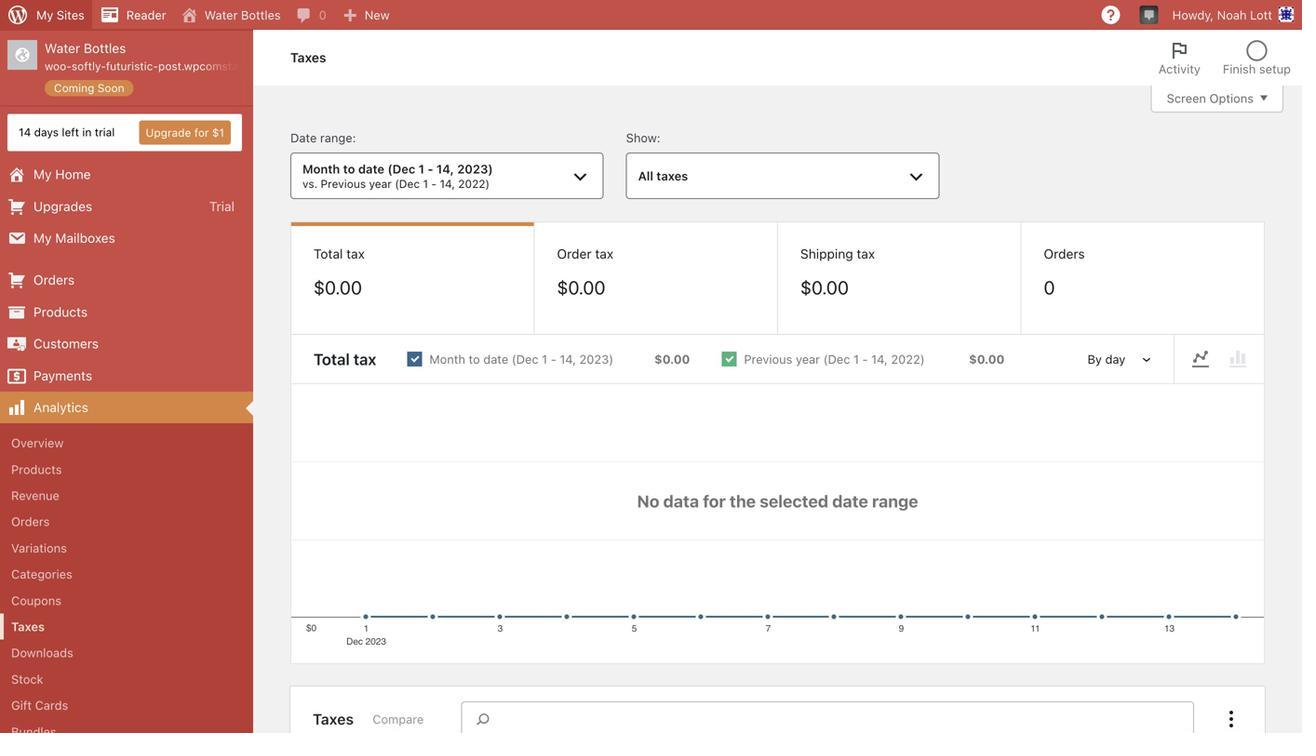 Task type: locate. For each thing, give the bounding box(es) containing it.
year inside month to date (dec 1 - 14, 2023) vs. previous year (dec 1 - 14, 2022)
[[369, 177, 392, 190]]

0 vertical spatial products link
[[0, 296, 253, 328]]

0 horizontal spatial to
[[343, 162, 355, 176]]

products
[[34, 304, 88, 320], [11, 462, 62, 476]]

performance indicators menu
[[290, 222, 1265, 335]]

reader link
[[92, 0, 174, 30]]

0
[[319, 8, 326, 22], [1044, 277, 1055, 299]]

14 days left in trial
[[19, 126, 115, 139]]

0 vertical spatial orders
[[1044, 246, 1085, 262]]

customers link
[[0, 328, 253, 360]]

1 vertical spatial bottles
[[84, 40, 126, 56]]

1 vertical spatial 0
[[1044, 277, 1055, 299]]

2023) for month to date (dec 1 - 14, 2023)
[[579, 353, 614, 366]]

customers
[[34, 336, 99, 351]]

tab list
[[1147, 30, 1302, 86]]

1 horizontal spatial 2023)
[[579, 353, 614, 366]]

1 vertical spatial orders link
[[0, 509, 253, 535]]

bottles inside the toolbar navigation
[[241, 8, 281, 22]]

previous inside month to date (dec 1 - 14, 2023) vs. previous year (dec 1 - 14, 2022)
[[321, 177, 366, 190]]

water for water bottles
[[204, 8, 238, 22]]

woo-
[[45, 60, 72, 73]]

month to date (dec 1 - 14, 2023)
[[429, 353, 614, 366]]

water
[[204, 8, 238, 22], [45, 40, 80, 56]]

compare
[[373, 713, 424, 727]]

0 horizontal spatial year
[[369, 177, 392, 190]]

-
[[428, 162, 433, 176], [431, 177, 437, 190], [551, 353, 556, 366], [862, 353, 868, 366]]

stock
[[11, 672, 43, 686]]

1 vertical spatial products link
[[0, 456, 253, 483]]

water bottles
[[204, 8, 281, 22]]

taxes left compare
[[313, 711, 354, 728]]

2022)
[[458, 177, 490, 190], [891, 353, 925, 366]]

date for month to date (dec 1 - 14, 2023)
[[483, 353, 508, 366]]

1 vertical spatial taxes
[[11, 620, 45, 634]]

None checkbox
[[391, 336, 706, 383], [706, 336, 1021, 383], [391, 336, 706, 383], [706, 336, 1021, 383]]

reader
[[126, 8, 166, 22]]

0 vertical spatial 0
[[319, 8, 326, 22]]

orders link up categories link
[[0, 509, 253, 535]]

1 horizontal spatial 0
[[1044, 277, 1055, 299]]

0 vertical spatial my
[[36, 8, 53, 22]]

bottles inside water bottles woo-softly-futuristic-post.wpcomstaging.com coming soon
[[84, 40, 126, 56]]

14,
[[437, 162, 454, 176], [440, 177, 455, 190], [560, 353, 576, 366], [871, 353, 888, 366]]

1 vertical spatial total
[[314, 350, 350, 369]]

taxes
[[290, 50, 326, 65], [11, 620, 45, 634], [313, 711, 354, 728]]

soon
[[98, 81, 124, 94]]

1 horizontal spatial water
[[204, 8, 238, 22]]

0 vertical spatial to
[[343, 162, 355, 176]]

1 horizontal spatial to
[[469, 353, 480, 366]]

noah
[[1217, 8, 1247, 22]]

0 vertical spatial bottles
[[241, 8, 281, 22]]

new link
[[334, 0, 397, 30]]

0 inside performance indicators menu
[[1044, 277, 1055, 299]]

my left 'home'
[[34, 167, 52, 182]]

0 horizontal spatial 2023)
[[457, 162, 493, 176]]

taxes down '0' link
[[290, 50, 326, 65]]

my inside the toolbar navigation
[[36, 8, 53, 22]]

year
[[369, 177, 392, 190], [796, 353, 820, 366]]

my home link
[[0, 159, 253, 191]]

1 vertical spatial 2023)
[[579, 353, 614, 366]]

previous
[[321, 177, 366, 190], [744, 353, 793, 366]]

0 horizontal spatial 2022)
[[458, 177, 490, 190]]

2 vertical spatial taxes
[[313, 711, 354, 728]]

date
[[358, 162, 384, 176], [483, 353, 508, 366]]

order tax
[[557, 246, 614, 262]]

0 vertical spatial total
[[314, 246, 343, 262]]

1 horizontal spatial :
[[657, 131, 660, 145]]

1 vertical spatial year
[[796, 353, 820, 366]]

shipping tax
[[801, 246, 875, 262]]

water bottles woo-softly-futuristic-post.wpcomstaging.com coming soon
[[45, 40, 287, 94]]

water up woo-
[[45, 40, 80, 56]]

orders link
[[0, 265, 253, 296], [0, 509, 253, 535]]

my
[[36, 8, 53, 22], [34, 167, 52, 182], [34, 230, 52, 246]]

revenue link
[[0, 483, 253, 509]]

home
[[55, 167, 91, 182]]

0 vertical spatial total tax
[[314, 246, 365, 262]]

products link down analytics 'link'
[[0, 456, 253, 483]]

2023) inside month to date (dec 1 - 14, 2023) vs. previous year (dec 1 - 14, 2022)
[[457, 162, 493, 176]]

trial
[[209, 199, 235, 214]]

1 total tax from the top
[[314, 246, 365, 262]]

$0.00 for total
[[314, 277, 362, 299]]

1 orders link from the top
[[0, 265, 253, 296]]

0 vertical spatial previous
[[321, 177, 366, 190]]

bottles left '0' link
[[241, 8, 281, 22]]

: up all taxes on the top of the page
[[657, 131, 660, 145]]

variations
[[11, 541, 67, 555]]

upgrade for $1
[[146, 126, 224, 139]]

downloads
[[11, 646, 73, 660]]

:
[[352, 131, 356, 145], [657, 131, 660, 145]]

0 vertical spatial 2023)
[[457, 162, 493, 176]]

previous right vs.
[[321, 177, 366, 190]]

taxes
[[657, 169, 688, 183]]

all taxes button
[[626, 153, 939, 199]]

bottles up softly-
[[84, 40, 126, 56]]

to for month to date (dec 1 - 14, 2023) vs. previous year (dec 1 - 14, 2022)
[[343, 162, 355, 176]]

14
[[19, 126, 31, 139]]

range
[[320, 131, 352, 145]]

date for month to date (dec 1 - 14, 2023) vs. previous year (dec 1 - 14, 2022)
[[358, 162, 384, 176]]

my for my sites
[[36, 8, 53, 22]]

year right vs.
[[369, 177, 392, 190]]

1 vertical spatial water
[[45, 40, 80, 56]]

1 total from the top
[[314, 246, 343, 262]]

taxes inside main menu navigation
[[11, 620, 45, 634]]

date inside month to date (dec 1 - 14, 2023) vs. previous year (dec 1 - 14, 2022)
[[358, 162, 384, 176]]

upgrade
[[146, 126, 191, 139]]

0 horizontal spatial water
[[45, 40, 80, 56]]

downloads link
[[0, 640, 253, 666]]

menu bar
[[1175, 343, 1264, 376]]

tax
[[346, 246, 365, 262], [595, 246, 614, 262], [857, 246, 875, 262], [354, 350, 376, 369]]

1 vertical spatial to
[[469, 353, 480, 366]]

1 horizontal spatial bottles
[[241, 8, 281, 22]]

month inside month to date (dec 1 - 14, 2023) vs. previous year (dec 1 - 14, 2022)
[[303, 162, 340, 176]]

taxes down coupons
[[11, 620, 45, 634]]

0 vertical spatial year
[[369, 177, 392, 190]]

gift
[[11, 699, 32, 713]]

1 vertical spatial orders
[[34, 272, 75, 288]]

total tax
[[314, 246, 365, 262], [314, 350, 376, 369]]

for
[[194, 126, 209, 139]]

0 vertical spatial taxes
[[290, 50, 326, 65]]

tab list containing activity
[[1147, 30, 1302, 86]]

1 vertical spatial date
[[483, 353, 508, 366]]

0 vertical spatial date
[[358, 162, 384, 176]]

show :
[[626, 131, 660, 145]]

1 vertical spatial previous
[[744, 353, 793, 366]]

1 vertical spatial total tax
[[314, 350, 376, 369]]

2 : from the left
[[657, 131, 660, 145]]

water inside the toolbar navigation
[[204, 8, 238, 22]]

water inside water bottles woo-softly-futuristic-post.wpcomstaging.com coming soon
[[45, 40, 80, 56]]

month for month to date (dec 1 - 14, 2023)
[[429, 353, 465, 366]]

year down performance indicators menu
[[796, 353, 820, 366]]

month for month to date (dec 1 - 14, 2023) vs. previous year (dec 1 - 14, 2022)
[[303, 162, 340, 176]]

options
[[1210, 91, 1254, 105]]

0 vertical spatial products
[[34, 304, 88, 320]]

water up post.wpcomstaging.com
[[204, 8, 238, 22]]

date range :
[[290, 131, 356, 145]]

1 vertical spatial 2022)
[[891, 353, 925, 366]]

coupons link
[[0, 588, 253, 614]]

products up customers
[[34, 304, 88, 320]]

payments
[[34, 368, 92, 383]]

: right date
[[352, 131, 356, 145]]

0 vertical spatial orders link
[[0, 265, 253, 296]]

1 horizontal spatial year
[[796, 353, 820, 366]]

2 total from the top
[[314, 350, 350, 369]]

previous down performance indicators menu
[[744, 353, 793, 366]]

orders link down my mailboxes link
[[0, 265, 253, 296]]

coming
[[54, 81, 94, 94]]

0 vertical spatial 2022)
[[458, 177, 490, 190]]

1 vertical spatial month
[[429, 353, 465, 366]]

0 horizontal spatial month
[[303, 162, 340, 176]]

my down upgrades
[[34, 230, 52, 246]]

0 vertical spatial month
[[303, 162, 340, 176]]

2023)
[[457, 162, 493, 176], [579, 353, 614, 366]]

0 horizontal spatial previous
[[321, 177, 366, 190]]

1 horizontal spatial date
[[483, 353, 508, 366]]

order
[[557, 246, 592, 262]]

1 horizontal spatial month
[[429, 353, 465, 366]]

0 horizontal spatial date
[[358, 162, 384, 176]]

0 horizontal spatial 0
[[319, 8, 326, 22]]

1
[[419, 162, 424, 176], [423, 177, 428, 190], [542, 353, 547, 366], [854, 353, 859, 366]]

my mailboxes
[[34, 230, 115, 246]]

taxes for the compare button
[[313, 711, 354, 728]]

my left "sites" in the left of the page
[[36, 8, 53, 22]]

products link up payments link
[[0, 296, 253, 328]]

0 vertical spatial water
[[204, 8, 238, 22]]

products link
[[0, 296, 253, 328], [0, 456, 253, 483]]

(dec
[[388, 162, 415, 176], [395, 177, 420, 190], [512, 353, 539, 366], [823, 353, 850, 366]]

1 vertical spatial my
[[34, 167, 52, 182]]

total
[[314, 246, 343, 262], [314, 350, 350, 369]]

2 total tax from the top
[[314, 350, 376, 369]]

bottles
[[241, 8, 281, 22], [84, 40, 126, 56]]

upgrades
[[34, 199, 92, 214]]

2 vertical spatial my
[[34, 230, 52, 246]]

0 horizontal spatial :
[[352, 131, 356, 145]]

$0.00 for shipping
[[801, 277, 849, 299]]

to inside month to date (dec 1 - 14, 2023) vs. previous year (dec 1 - 14, 2022)
[[343, 162, 355, 176]]

0 horizontal spatial bottles
[[84, 40, 126, 56]]

vs.
[[303, 177, 318, 190]]

orders
[[1044, 246, 1085, 262], [34, 272, 75, 288], [11, 515, 50, 529]]

products down overview
[[11, 462, 62, 476]]



Task type: vqa. For each thing, say whether or not it's contained in the screenshot.
Cards
yes



Task type: describe. For each thing, give the bounding box(es) containing it.
all
[[638, 169, 653, 183]]

1 products link from the top
[[0, 296, 253, 328]]

2 vertical spatial orders
[[11, 515, 50, 529]]

trial
[[95, 126, 115, 139]]

2 products link from the top
[[0, 456, 253, 483]]

categories link
[[0, 561, 253, 588]]

left
[[62, 126, 79, 139]]

payments link
[[0, 360, 253, 392]]

softly-
[[72, 60, 106, 73]]

month to date (dec 1 - 14, 2023) vs. previous year (dec 1 - 14, 2022)
[[303, 162, 493, 190]]

gift cards
[[11, 699, 68, 713]]

sites
[[57, 8, 85, 22]]

2022) inside month to date (dec 1 - 14, 2023) vs. previous year (dec 1 - 14, 2022)
[[458, 177, 490, 190]]

1 horizontal spatial previous
[[744, 353, 793, 366]]

$1
[[212, 126, 224, 139]]

water bottles link
[[174, 0, 288, 30]]

screen options
[[1167, 91, 1254, 105]]

analytics
[[34, 400, 88, 415]]

finish
[[1223, 62, 1256, 76]]

water for water bottles woo-softly-futuristic-post.wpcomstaging.com coming soon
[[45, 40, 80, 56]]

1 vertical spatial products
[[11, 462, 62, 476]]

my sites
[[36, 8, 85, 22]]

my for my home
[[34, 167, 52, 182]]

categories
[[11, 567, 72, 581]]

bottles for water bottles
[[241, 8, 281, 22]]

my home
[[34, 167, 91, 182]]

$0.00 for order
[[557, 277, 605, 299]]

coupons
[[11, 594, 61, 608]]

1 horizontal spatial 2022)
[[891, 353, 925, 366]]

toolbar navigation
[[0, 0, 1302, 34]]

setup
[[1259, 62, 1291, 76]]

analytics link
[[0, 392, 253, 424]]

date
[[290, 131, 317, 145]]

bar chart image
[[1227, 348, 1249, 371]]

my mailboxes link
[[0, 222, 253, 254]]

my for my mailboxes
[[34, 230, 52, 246]]

gift cards link
[[0, 693, 253, 719]]

2 orders link from the top
[[0, 509, 253, 535]]

lott
[[1250, 8, 1272, 22]]

compare button
[[365, 705, 431, 734]]

main menu navigation
[[0, 30, 287, 734]]

variations link
[[0, 535, 253, 561]]

days
[[34, 126, 59, 139]]

howdy,
[[1173, 8, 1214, 22]]

0 inside the toolbar navigation
[[319, 8, 326, 22]]

bottles for water bottles woo-softly-futuristic-post.wpcomstaging.com coming soon
[[84, 40, 126, 56]]

line chart image
[[1190, 348, 1212, 371]]

howdy, noah lott
[[1173, 8, 1272, 22]]

to for month to date (dec 1 - 14, 2023)
[[469, 353, 480, 366]]

taxes link
[[0, 614, 253, 640]]

show
[[626, 131, 657, 145]]

post.wpcomstaging.com
[[158, 60, 287, 73]]

new
[[365, 8, 390, 22]]

finish setup button
[[1212, 30, 1302, 86]]

in
[[82, 126, 92, 139]]

notification image
[[1142, 7, 1157, 21]]

overview
[[11, 436, 64, 450]]

futuristic-
[[106, 60, 158, 73]]

overview link
[[0, 430, 253, 456]]

total tax inside performance indicators menu
[[314, 246, 365, 262]]

total inside performance indicators menu
[[314, 246, 343, 262]]

mailboxes
[[55, 230, 115, 246]]

0 link
[[288, 0, 334, 30]]

choose which values to display image
[[1220, 709, 1243, 731]]

2023) for month to date (dec 1 - 14, 2023) vs. previous year (dec 1 - 14, 2022)
[[457, 162, 493, 176]]

finish setup
[[1223, 62, 1291, 76]]

screen options button
[[1151, 85, 1284, 113]]

activity
[[1159, 62, 1201, 76]]

shipping
[[801, 246, 853, 262]]

screen
[[1167, 91, 1206, 105]]

previous year (dec 1 - 14, 2022)
[[744, 353, 925, 366]]

revenue
[[11, 489, 59, 503]]

orders inside performance indicators menu
[[1044, 246, 1085, 262]]

upgrade for $1 button
[[139, 121, 231, 145]]

my sites link
[[0, 0, 92, 30]]

1 : from the left
[[352, 131, 356, 145]]

taxes for 'activity' button
[[290, 50, 326, 65]]

stock link
[[0, 666, 253, 693]]

all taxes
[[638, 169, 688, 183]]

cards
[[35, 699, 68, 713]]

activity button
[[1147, 30, 1212, 86]]



